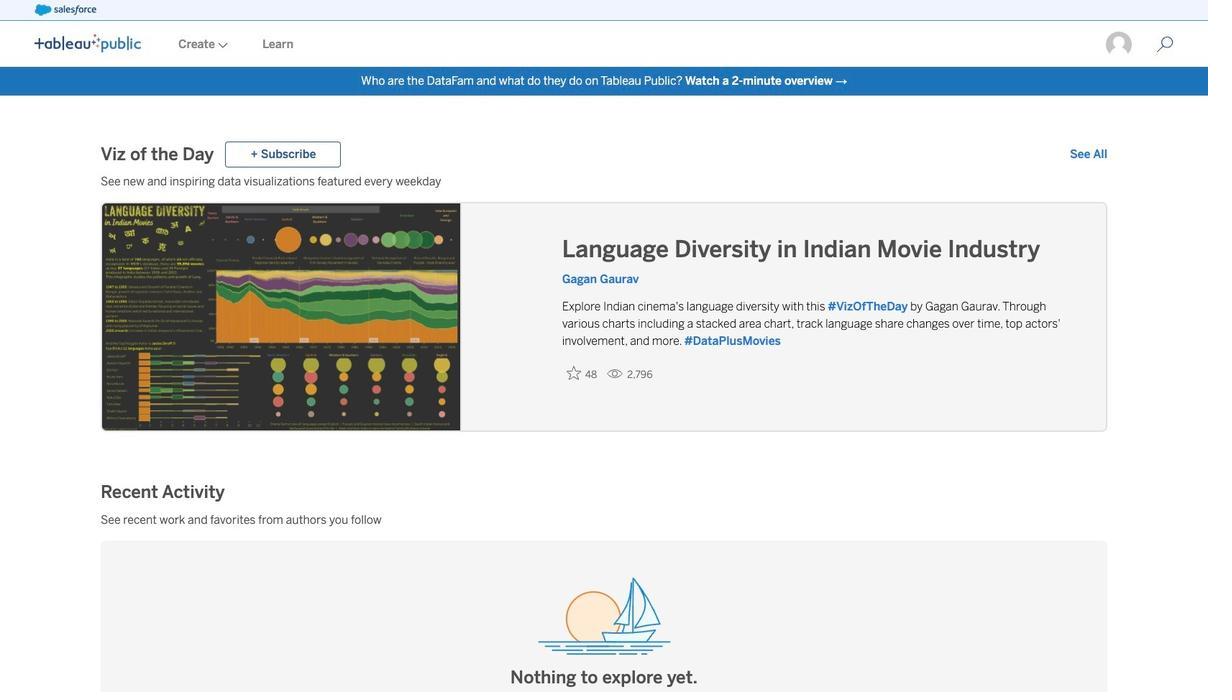 Task type: vqa. For each thing, say whether or not it's contained in the screenshot.
Data
no



Task type: locate. For each thing, give the bounding box(es) containing it.
recent activity heading
[[101, 481, 225, 504]]

add favorite image
[[567, 366, 581, 381]]

create image
[[215, 42, 228, 48]]

see new and inspiring data visualizations featured every weekday element
[[101, 173, 1108, 191]]

Add Favorite button
[[562, 362, 602, 386]]



Task type: describe. For each thing, give the bounding box(es) containing it.
see all viz of the day element
[[1070, 146, 1108, 163]]

tableau public viz of the day image
[[102, 204, 462, 434]]

go to search image
[[1139, 36, 1191, 53]]

viz of the day heading
[[101, 143, 214, 166]]

christina.overa image
[[1105, 30, 1134, 59]]

logo image
[[35, 34, 141, 53]]

see recent work and favorites from authors you follow element
[[101, 512, 1108, 529]]

salesforce logo image
[[35, 4, 96, 16]]



